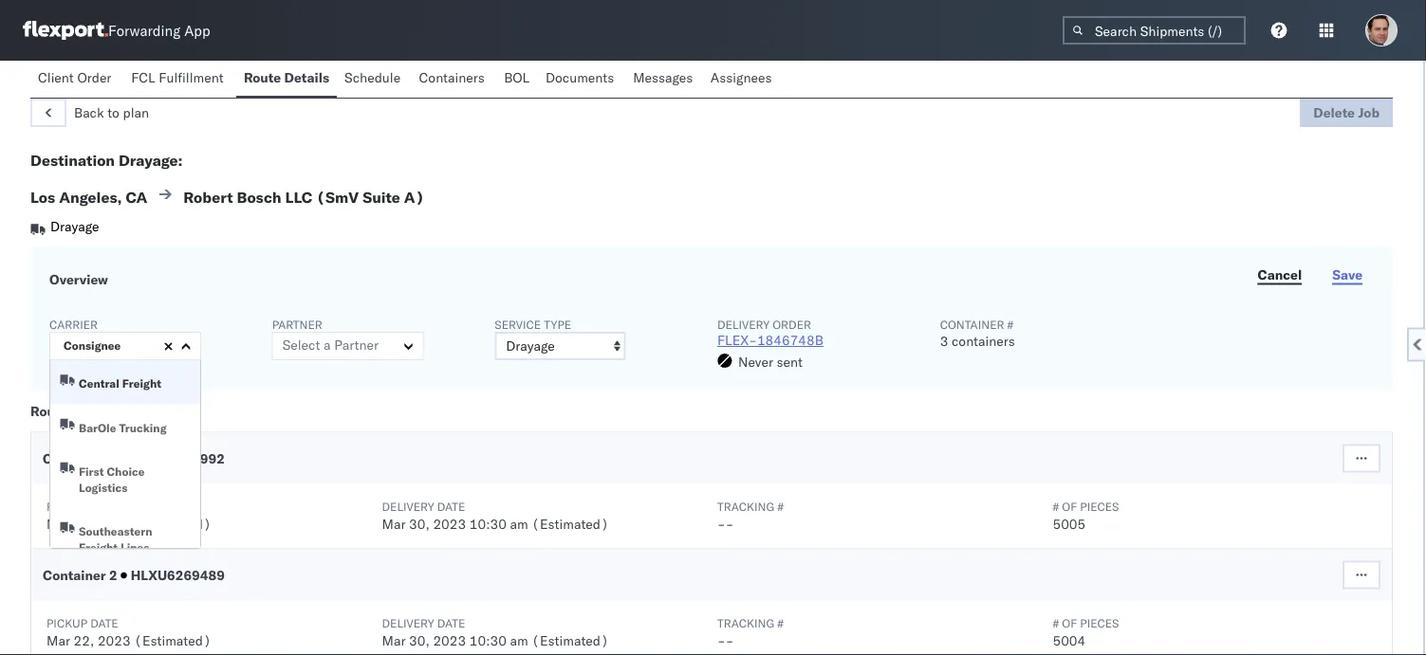 Task type: locate. For each thing, give the bounding box(es) containing it.
of inside # of pieces 5005
[[1062, 500, 1077, 514]]

2 pickup date mar 22, 2023 (estimated) from the top
[[46, 617, 211, 649]]

1 vertical spatial of
[[1062, 617, 1077, 631]]

delivery
[[717, 317, 770, 332], [382, 500, 434, 514], [382, 617, 434, 631]]

pickup date mar 22, 2023 (estimated) for 1
[[46, 500, 211, 532]]

pickup
[[46, 500, 87, 514], [46, 617, 87, 631]]

Search Shipments (/) text field
[[1063, 16, 1246, 45]]

0 horizontal spatial route
[[30, 403, 68, 419]]

0 vertical spatial tracking
[[717, 500, 775, 514]]

llc
[[285, 188, 312, 207]]

0 vertical spatial delivery
[[717, 317, 770, 332]]

pickup date mar 22, 2023 (estimated) up lines
[[46, 500, 211, 532]]

cancel
[[1258, 266, 1302, 283]]

2 10:30 from the top
[[470, 632, 507, 649]]

first
[[79, 465, 104, 479]]

2 vertical spatial delivery
[[382, 617, 434, 631]]

1 vertical spatial 30,
[[409, 632, 430, 649]]

of up 5005
[[1062, 500, 1077, 514]]

list box
[[50, 361, 200, 568]]

0 vertical spatial partner
[[272, 317, 322, 332]]

freight
[[122, 377, 161, 391], [79, 540, 118, 555]]

container
[[940, 317, 1004, 332], [43, 450, 106, 467], [43, 567, 106, 584]]

containers
[[952, 333, 1015, 350]]

1
[[109, 450, 117, 467]]

of
[[1062, 500, 1077, 514], [1062, 617, 1077, 631]]

2 of from the top
[[1062, 617, 1077, 631]]

flexport. image
[[23, 21, 108, 40]]

0 vertical spatial of
[[1062, 500, 1077, 514]]

first choice logistics
[[79, 465, 145, 495]]

1 horizontal spatial partner
[[334, 337, 379, 353]]

sent
[[777, 353, 803, 370]]

containers
[[419, 69, 485, 86]]

0 vertical spatial 30,
[[409, 516, 430, 532]]

flex-1846748b
[[717, 332, 824, 349]]

southeastern freight lines
[[79, 524, 152, 555]]

2023
[[98, 516, 131, 532], [433, 516, 466, 532], [98, 632, 131, 649], [433, 632, 466, 649]]

2 22, from the top
[[74, 632, 94, 649]]

route for route
[[30, 403, 68, 419]]

delivery for 1
[[382, 500, 434, 514]]

1 tracking from the top
[[717, 500, 775, 514]]

client order button
[[30, 61, 124, 98]]

a)
[[404, 188, 425, 207]]

am for 2
[[510, 632, 528, 649]]

pickup down logistics
[[46, 500, 87, 514]]

route inside button
[[244, 69, 281, 86]]

of for 5005
[[1062, 500, 1077, 514]]

assignees
[[711, 69, 772, 86]]

order
[[77, 69, 111, 86]]

1 vertical spatial delivery
[[382, 500, 434, 514]]

freight down southeastern
[[79, 540, 118, 555]]

plan
[[123, 104, 149, 121]]

30, for 1
[[409, 516, 430, 532]]

#
[[1007, 317, 1014, 332], [777, 500, 784, 514], [1053, 500, 1059, 514], [777, 617, 784, 631], [1053, 617, 1059, 631]]

None field
[[60, 333, 65, 358]]

never sent
[[738, 353, 803, 370]]

22, down the container 2
[[74, 632, 94, 649]]

1 vertical spatial delivery date mar 30, 2023 10:30 am (estimated)
[[382, 617, 609, 649]]

app
[[184, 21, 210, 39]]

freight right "central"
[[122, 377, 161, 391]]

container inside container # 3 containers
[[940, 317, 1004, 332]]

2 pickup from the top
[[46, 617, 87, 631]]

1 30, from the top
[[409, 516, 430, 532]]

2 30, from the top
[[409, 632, 430, 649]]

assignees button
[[703, 61, 783, 98]]

(estimated)
[[134, 516, 211, 532], [532, 516, 609, 532], [134, 632, 211, 649], [532, 632, 609, 649]]

1 10:30 from the top
[[470, 516, 507, 532]]

forwarding
[[108, 21, 181, 39]]

pickup down the container 2
[[46, 617, 87, 631]]

save button
[[1321, 261, 1374, 289]]

1 horizontal spatial freight
[[122, 377, 161, 391]]

pickup date mar 22, 2023 (estimated) down 2
[[46, 617, 211, 649]]

0 vertical spatial freight
[[122, 377, 161, 391]]

tracking
[[717, 500, 775, 514], [717, 617, 775, 631]]

1 of from the top
[[1062, 500, 1077, 514]]

# inside # of pieces 5005
[[1053, 500, 1059, 514]]

10:30 for 2
[[470, 632, 507, 649]]

10:30 for 1
[[470, 516, 507, 532]]

freight for southeastern freight lines
[[79, 540, 118, 555]]

tracking for 5005
[[717, 500, 775, 514]]

delivery order
[[717, 317, 811, 332]]

0 vertical spatial container
[[940, 317, 1004, 332]]

tracking for 5004
[[717, 617, 775, 631]]

0 vertical spatial pickup date mar 22, 2023 (estimated)
[[46, 500, 211, 532]]

2 tracking # -- from the top
[[717, 617, 784, 649]]

0 vertical spatial route
[[244, 69, 281, 86]]

service
[[495, 317, 541, 332]]

pieces inside # of pieces 5005
[[1080, 500, 1119, 514]]

1 tracking # -- from the top
[[717, 500, 784, 532]]

0 horizontal spatial partner
[[272, 317, 322, 332]]

1 vertical spatial container
[[43, 450, 106, 467]]

details
[[284, 69, 329, 86]]

a
[[324, 337, 331, 353]]

pieces inside the # of pieces 5004
[[1080, 617, 1119, 631]]

1 pieces from the top
[[1080, 500, 1119, 514]]

# inside the # of pieces 5004
[[1053, 617, 1059, 631]]

container up containers on the right bottom
[[940, 317, 1004, 332]]

30, for 2
[[409, 632, 430, 649]]

tracking # --
[[717, 500, 784, 532], [717, 617, 784, 649]]

1 vertical spatial 10:30
[[470, 632, 507, 649]]

0 horizontal spatial freight
[[79, 540, 118, 555]]

southeastern
[[79, 524, 152, 539]]

1 22, from the top
[[74, 516, 94, 532]]

0 vertical spatial tracking # --
[[717, 500, 784, 532]]

2 delivery date mar 30, 2023 10:30 am (estimated) from the top
[[382, 617, 609, 649]]

schedule button
[[337, 61, 411, 98]]

2 pieces from the top
[[1080, 617, 1119, 631]]

partner up select
[[272, 317, 322, 332]]

1 am from the top
[[510, 516, 528, 532]]

client order
[[38, 69, 111, 86]]

1 vertical spatial pickup
[[46, 617, 87, 631]]

0 vertical spatial delivery date mar 30, 2023 10:30 am (estimated)
[[382, 500, 609, 532]]

of inside the # of pieces 5004
[[1062, 617, 1077, 631]]

pieces up 5004
[[1080, 617, 1119, 631]]

los
[[30, 188, 55, 207]]

container left 2
[[43, 567, 106, 584]]

fcl fulfillment
[[131, 69, 224, 86]]

date
[[90, 500, 118, 514], [437, 500, 465, 514], [90, 617, 118, 631], [437, 617, 465, 631]]

10:30
[[470, 516, 507, 532], [470, 632, 507, 649]]

central
[[79, 377, 119, 391]]

1 vertical spatial am
[[510, 632, 528, 649]]

1 vertical spatial tracking # --
[[717, 617, 784, 649]]

1 pickup from the top
[[46, 500, 87, 514]]

trucking
[[119, 421, 167, 435]]

0 vertical spatial 10:30
[[470, 516, 507, 532]]

pieces
[[1080, 500, 1119, 514], [1080, 617, 1119, 631]]

route details button
[[236, 61, 337, 98]]

consignee
[[64, 338, 121, 353]]

route
[[244, 69, 281, 86], [30, 403, 68, 419]]

1 vertical spatial pieces
[[1080, 617, 1119, 631]]

freight inside "southeastern freight lines"
[[79, 540, 118, 555]]

route details
[[244, 69, 329, 86]]

1 vertical spatial partner
[[334, 337, 379, 353]]

1 horizontal spatial route
[[244, 69, 281, 86]]

partner
[[272, 317, 322, 332], [334, 337, 379, 353]]

pickup date mar 22, 2023 (estimated) for 2
[[46, 617, 211, 649]]

1 vertical spatial tracking
[[717, 617, 775, 631]]

fulfillment
[[159, 69, 224, 86]]

container for container
[[43, 450, 106, 467]]

list box containing central freight
[[50, 361, 200, 568]]

mar
[[46, 516, 70, 532], [382, 516, 406, 532], [46, 632, 70, 649], [382, 632, 406, 649]]

back to plan
[[74, 104, 149, 121]]

2 tracking from the top
[[717, 617, 775, 631]]

messages button
[[626, 61, 703, 98]]

container down the barole
[[43, 450, 106, 467]]

1 pickup date mar 22, 2023 (estimated) from the top
[[46, 500, 211, 532]]

partner right a
[[334, 337, 379, 353]]

of up 5004
[[1062, 617, 1077, 631]]

0 vertical spatial 22,
[[74, 516, 94, 532]]

-
[[717, 516, 726, 532], [726, 516, 734, 532], [717, 632, 726, 649], [726, 632, 734, 649]]

22,
[[74, 516, 94, 532], [74, 632, 94, 649]]

barole
[[79, 421, 116, 435]]

1 vertical spatial route
[[30, 403, 68, 419]]

1 vertical spatial freight
[[79, 540, 118, 555]]

pieces up 5005
[[1080, 500, 1119, 514]]

0 vertical spatial am
[[510, 516, 528, 532]]

0 vertical spatial pieces
[[1080, 500, 1119, 514]]

0 vertical spatial pickup
[[46, 500, 87, 514]]

# of pieces 5005
[[1053, 500, 1119, 532]]

30,
[[409, 516, 430, 532], [409, 632, 430, 649]]

delivery date mar 30, 2023 10:30 am (estimated)
[[382, 500, 609, 532], [382, 617, 609, 649]]

order
[[773, 317, 811, 332]]

1846748b
[[757, 332, 824, 349]]

1 delivery date mar 30, 2023 10:30 am (estimated) from the top
[[382, 500, 609, 532]]

1 vertical spatial pickup date mar 22, 2023 (estimated)
[[46, 617, 211, 649]]

hlxu8034992
[[131, 450, 225, 467]]

route for route details
[[244, 69, 281, 86]]

22, down logistics
[[74, 516, 94, 532]]

1 vertical spatial 22,
[[74, 632, 94, 649]]

2 am from the top
[[510, 632, 528, 649]]

pieces for 5005
[[1080, 500, 1119, 514]]

drayage:
[[119, 151, 183, 170]]



Task type: vqa. For each thing, say whether or not it's contained in the screenshot.
1846748B
yes



Task type: describe. For each thing, give the bounding box(es) containing it.
central freight
[[79, 377, 161, 391]]

bol
[[504, 69, 530, 86]]

to
[[107, 104, 119, 121]]

robert bosch llc (smv suite a)
[[183, 188, 425, 207]]

robert
[[183, 188, 233, 207]]

forwarding app link
[[23, 21, 210, 40]]

overview
[[49, 271, 108, 288]]

logistics
[[79, 481, 127, 495]]

container 1 hlxu8034992
[[43, 450, 225, 467]]

bol button
[[496, 61, 538, 98]]

container 2
[[43, 567, 121, 584]]

documents
[[546, 69, 614, 86]]

angeles,
[[59, 188, 122, 207]]

fcl fulfillment button
[[124, 61, 236, 98]]

suite
[[363, 188, 400, 207]]

delivery date mar 30, 2023 10:30 am (estimated) for 2
[[382, 617, 609, 649]]

container for container #
[[940, 317, 1004, 332]]

delivery for 2
[[382, 617, 434, 631]]

back
[[74, 104, 104, 121]]

pickup for 1
[[46, 500, 87, 514]]

barole trucking
[[79, 421, 167, 435]]

2 vertical spatial container
[[43, 567, 106, 584]]

bosch
[[237, 188, 281, 207]]

5004
[[1053, 632, 1086, 649]]

# inside container # 3 containers
[[1007, 317, 1014, 332]]

never
[[738, 353, 773, 370]]

select
[[282, 337, 320, 353]]

container # 3 containers
[[940, 317, 1015, 350]]

(smv
[[316, 188, 359, 207]]

am for 1
[[510, 516, 528, 532]]

schedule
[[345, 69, 401, 86]]

tracking # -- for 5004
[[717, 617, 784, 649]]

delivery date mar 30, 2023 10:30 am (estimated) for 1
[[382, 500, 609, 532]]

freight for central freight
[[122, 377, 161, 391]]

3
[[940, 333, 948, 350]]

los angeles, ca
[[30, 188, 147, 207]]

ca
[[126, 188, 147, 207]]

select a partner
[[282, 337, 379, 353]]

destination
[[30, 151, 115, 170]]

cancel button
[[1246, 261, 1314, 289]]

hlxu6269489
[[127, 567, 225, 584]]

flex-
[[717, 332, 757, 349]]

choice
[[107, 465, 145, 479]]

5005
[[1053, 516, 1086, 532]]

fcl
[[131, 69, 155, 86]]

# of pieces 5004
[[1053, 617, 1119, 649]]

service type
[[495, 317, 571, 332]]

pieces for 5004
[[1080, 617, 1119, 631]]

destination drayage:
[[30, 151, 183, 170]]

22, for 2
[[74, 632, 94, 649]]

carrier
[[49, 317, 98, 332]]

save
[[1332, 266, 1363, 283]]

of for 5004
[[1062, 617, 1077, 631]]

tracking # -- for 5005
[[717, 500, 784, 532]]

type
[[544, 317, 571, 332]]

forwarding app
[[108, 21, 210, 39]]

lines
[[121, 540, 149, 555]]

containers button
[[411, 61, 496, 98]]

messages
[[633, 69, 693, 86]]

pickup for 2
[[46, 617, 87, 631]]

drayage
[[50, 218, 99, 235]]

client
[[38, 69, 74, 86]]

flex-1846748b button
[[717, 332, 824, 349]]

22, for 1
[[74, 516, 94, 532]]

2
[[109, 567, 117, 584]]

documents button
[[538, 61, 626, 98]]



